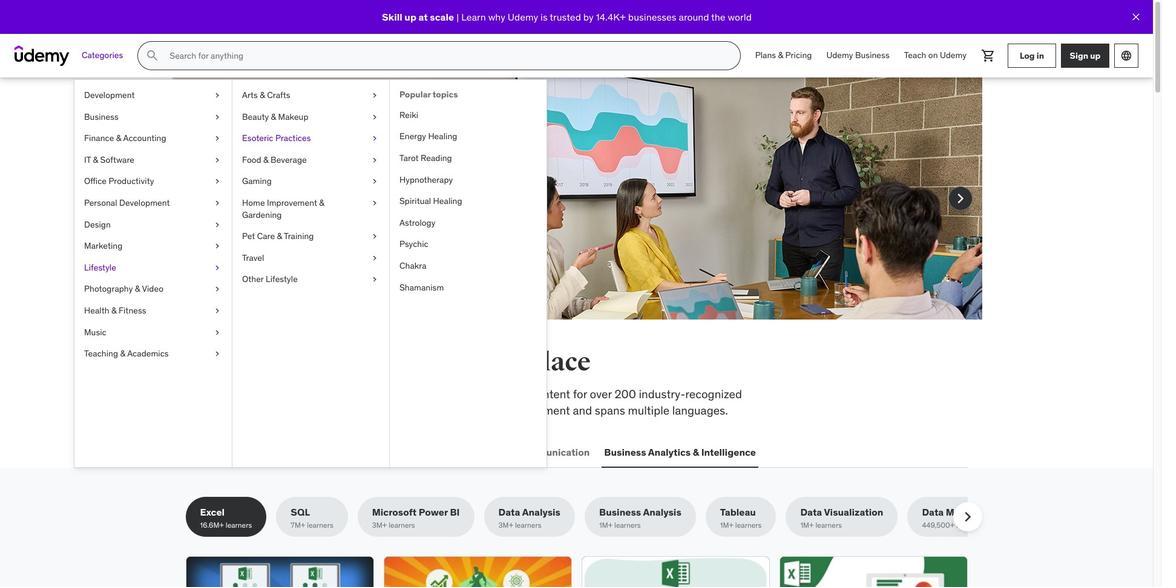 Task type: describe. For each thing, give the bounding box(es) containing it.
ready-
[[287, 130, 348, 156]]

spiritual healing link
[[390, 191, 547, 212]]

xsmall image for accounting
[[213, 133, 222, 145]]

psychic
[[400, 239, 429, 250]]

& for crafts
[[260, 90, 265, 101]]

improvement
[[267, 197, 317, 208]]

skills inside "covering critical workplace skills to technical topics, including prep content for over 200 industry-recognized certifications, our catalog supports well-rounded professional development and spans multiple languages."
[[327, 387, 353, 402]]

xsmall image for travel
[[370, 252, 380, 264]]

xsmall image inside "music" link
[[213, 327, 222, 339]]

lifestyle link
[[74, 257, 232, 279]]

on
[[929, 50, 938, 61]]

beauty & makeup link
[[233, 106, 389, 128]]

udemy right pricing
[[827, 50, 854, 61]]

lifestyle inside lifestyle link
[[84, 262, 116, 273]]

sign up
[[1070, 50, 1101, 61]]

business analytics & intelligence button
[[602, 438, 759, 467]]

1 vertical spatial in
[[451, 347, 475, 378]]

see
[[230, 185, 250, 199]]

1m+ inside tableau 1m+ learners
[[721, 521, 734, 530]]

xsmall image for development
[[213, 90, 222, 101]]

request
[[237, 234, 276, 246]]

log in link
[[1008, 44, 1057, 68]]

personal development link
[[74, 193, 232, 214]]

prep
[[505, 387, 528, 402]]

udemy image
[[15, 45, 70, 66]]

business analytics & intelligence
[[605, 446, 756, 458]]

xsmall image for teaching & academics
[[213, 348, 222, 360]]

0 horizontal spatial the
[[226, 347, 265, 378]]

xsmall image for food & beverage
[[370, 154, 380, 166]]

udemy business
[[827, 50, 890, 61]]

modeling
[[946, 506, 990, 519]]

learners inside tableau 1m+ learners
[[736, 521, 762, 530]]

data for data modeling
[[923, 506, 944, 519]]

health
[[84, 305, 109, 316]]

content
[[531, 387, 571, 402]]

xsmall image for pet care & training
[[370, 231, 380, 243]]

all
[[186, 347, 221, 378]]

development for personal
[[119, 197, 170, 208]]

xsmall image for fitness
[[213, 305, 222, 317]]

data for data visualization
[[801, 506, 823, 519]]

sign up link
[[1062, 44, 1110, 68]]

skill
[[382, 11, 403, 23]]

it & software link
[[74, 149, 232, 171]]

leadership button
[[373, 438, 429, 467]]

health & fitness
[[84, 305, 146, 316]]

shopping cart with 0 items image
[[982, 48, 996, 63]]

xsmall image for business
[[213, 111, 222, 123]]

xsmall image for gaming
[[370, 176, 380, 188]]

up for sign
[[1091, 50, 1101, 61]]

next image for carousel element
[[951, 189, 970, 208]]

recognized
[[686, 387, 742, 402]]

fitness
[[119, 305, 146, 316]]

& for academics
[[120, 348, 125, 359]]

7m+
[[291, 521, 305, 530]]

productivity
[[109, 176, 154, 187]]

xsmall image for software
[[213, 154, 222, 166]]

14.4k+
[[596, 11, 626, 23]]

topics
[[433, 89, 458, 100]]

to inside "covering critical workplace skills to technical topics, including prep content for over 200 industry-recognized certifications, our catalog supports well-rounded professional development and spans multiple languages."
[[356, 387, 366, 402]]

spans
[[595, 403, 626, 418]]

up for skill
[[405, 11, 417, 23]]

analysis for data analysis
[[522, 506, 561, 519]]

xsmall image inside lifestyle link
[[213, 262, 222, 274]]

photography & video
[[84, 284, 164, 295]]

bi
[[450, 506, 460, 519]]

data visualization 1m+ learners
[[801, 506, 884, 530]]

& for makeup
[[271, 111, 276, 122]]

skill up at scale | learn why udemy is trusted by 14.4k+ businesses around the world
[[382, 11, 752, 23]]

other
[[242, 274, 264, 285]]

shamanism link
[[390, 277, 547, 299]]

& for software
[[93, 154, 98, 165]]

visualization
[[825, 506, 884, 519]]

udemy inside build ready-for- anything teams see why leading organizations choose to learn with udemy business.
[[254, 201, 291, 215]]

other lifestyle link
[[233, 269, 389, 291]]

1m+ for business analysis
[[600, 521, 613, 530]]

business link
[[74, 106, 232, 128]]

by
[[584, 11, 594, 23]]

workplace
[[272, 387, 325, 402]]

industry-
[[639, 387, 686, 402]]

lifestyle inside other lifestyle link
[[266, 274, 298, 285]]

topic filters element
[[186, 497, 1004, 537]]

learners inside business analysis 1m+ learners
[[615, 521, 641, 530]]

reiki link
[[390, 105, 547, 126]]

finance
[[84, 133, 114, 144]]

learn
[[441, 185, 467, 199]]

beauty
[[242, 111, 269, 122]]

finance & accounting
[[84, 133, 166, 144]]

web
[[188, 446, 209, 458]]

development for web
[[211, 446, 273, 458]]

food & beverage
[[242, 154, 307, 165]]

plans & pricing link
[[748, 41, 820, 70]]

learners inside data visualization 1m+ learners
[[816, 521, 842, 530]]

is
[[541, 11, 548, 23]]

next image for topic filters element at the bottom of the page
[[958, 508, 978, 527]]

photography
[[84, 284, 133, 295]]

office productivity
[[84, 176, 154, 187]]

200
[[615, 387, 636, 402]]

arts
[[242, 90, 258, 101]]

business.
[[293, 201, 343, 215]]

trusted
[[550, 11, 581, 23]]

esoteric practices link
[[233, 128, 389, 149]]

health & fitness link
[[74, 300, 232, 322]]

accounting
[[123, 133, 166, 144]]

marketing
[[84, 241, 123, 251]]

place
[[527, 347, 591, 378]]

intelligence
[[702, 446, 756, 458]]

arts & crafts link
[[233, 85, 389, 106]]

healing for energy healing
[[428, 131, 457, 142]]

software
[[100, 154, 134, 165]]

analytics
[[648, 446, 691, 458]]

you
[[340, 347, 383, 378]]

in inside log in link
[[1037, 50, 1045, 61]]

beauty & makeup
[[242, 111, 309, 122]]

choose
[[388, 185, 425, 199]]

analysis for business analysis
[[643, 506, 682, 519]]

tarot
[[400, 153, 419, 164]]

& for beverage
[[263, 154, 269, 165]]

catalog
[[278, 403, 316, 418]]

reiki
[[400, 109, 419, 120]]



Task type: locate. For each thing, give the bounding box(es) containing it.
learners
[[226, 521, 252, 530], [307, 521, 334, 530], [389, 521, 415, 530], [515, 521, 542, 530], [615, 521, 641, 530], [736, 521, 762, 530], [816, 521, 842, 530], [957, 521, 983, 530]]

udemy left 'is'
[[508, 11, 538, 23]]

analysis
[[522, 506, 561, 519], [643, 506, 682, 519]]

music link
[[74, 322, 232, 343]]

business inside business analysis 1m+ learners
[[600, 506, 641, 519]]

up left at at the left top
[[405, 11, 417, 23]]

2 learners from the left
[[307, 521, 334, 530]]

3 1m+ from the left
[[801, 521, 814, 530]]

data for data analysis
[[499, 506, 520, 519]]

learners inside excel 16.6m+ learners
[[226, 521, 252, 530]]

udemy right the on
[[940, 50, 967, 61]]

xsmall image inside health & fitness link
[[213, 305, 222, 317]]

at
[[419, 11, 428, 23]]

data inside data visualization 1m+ learners
[[801, 506, 823, 519]]

2 horizontal spatial 1m+
[[801, 521, 814, 530]]

& left video
[[135, 284, 140, 295]]

request a demo
[[237, 234, 312, 246]]

1 vertical spatial skills
[[327, 387, 353, 402]]

xsmall image inside the beauty & makeup link
[[370, 111, 380, 123]]

0 horizontal spatial analysis
[[522, 506, 561, 519]]

& right care on the left of the page
[[277, 231, 282, 242]]

& for video
[[135, 284, 140, 295]]

next image inside carousel element
[[951, 189, 970, 208]]

data
[[499, 506, 520, 519], [801, 506, 823, 519], [923, 506, 944, 519]]

0 vertical spatial why
[[489, 11, 506, 23]]

leading
[[276, 185, 313, 199]]

1 horizontal spatial 3m+
[[499, 521, 514, 530]]

teaching
[[84, 348, 118, 359]]

7 learners from the left
[[816, 521, 842, 530]]

1 1m+ from the left
[[600, 521, 613, 530]]

0 vertical spatial the
[[712, 11, 726, 23]]

data right bi
[[499, 506, 520, 519]]

why for anything
[[253, 185, 273, 199]]

& right beauty
[[271, 111, 276, 122]]

tableau 1m+ learners
[[721, 506, 762, 530]]

next image
[[951, 189, 970, 208], [958, 508, 978, 527]]

0 vertical spatial development
[[84, 90, 135, 101]]

leadership
[[376, 446, 427, 458]]

home improvement & gardening link
[[233, 193, 389, 226]]

1 learners from the left
[[226, 521, 252, 530]]

xsmall image inside office productivity "link"
[[213, 176, 222, 188]]

teach on udemy link
[[897, 41, 974, 70]]

& inside "link"
[[779, 50, 784, 61]]

1 data from the left
[[499, 506, 520, 519]]

xsmall image inside marketing link
[[213, 241, 222, 252]]

finance & accounting link
[[74, 128, 232, 149]]

& right it
[[93, 154, 98, 165]]

practices
[[276, 133, 311, 144]]

xsmall image inside the 'gaming' link
[[370, 176, 380, 188]]

pet care & training link
[[233, 226, 389, 248]]

xsmall image inside 'arts & crafts' link
[[370, 90, 380, 101]]

office productivity link
[[74, 171, 232, 193]]

next image inside topic filters element
[[958, 508, 978, 527]]

xsmall image inside the food & beverage link
[[370, 154, 380, 166]]

0 horizontal spatial up
[[405, 11, 417, 23]]

xsmall image
[[370, 90, 380, 101], [370, 111, 380, 123], [213, 133, 222, 145], [213, 154, 222, 166], [213, 219, 222, 231], [213, 262, 222, 274], [213, 284, 222, 296], [213, 305, 222, 317], [213, 327, 222, 339]]

xsmall image inside other lifestyle link
[[370, 274, 380, 286]]

0 horizontal spatial 1m+
[[600, 521, 613, 530]]

communication button
[[514, 438, 593, 467]]

teach on udemy
[[905, 50, 967, 61]]

teach
[[905, 50, 927, 61]]

business for business
[[84, 111, 119, 122]]

scale
[[430, 11, 454, 23]]

1m+ inside data visualization 1m+ learners
[[801, 521, 814, 530]]

to inside build ready-for- anything teams see why leading organizations choose to learn with udemy business.
[[428, 185, 438, 199]]

organizations
[[316, 185, 385, 199]]

submit search image
[[146, 48, 160, 63]]

to left 'learn'
[[428, 185, 438, 199]]

xsmall image inside home improvement & gardening link
[[370, 197, 380, 209]]

Search for anything text field
[[167, 45, 726, 66]]

in right log
[[1037, 50, 1045, 61]]

xsmall image inside esoteric practices link
[[370, 133, 380, 145]]

home
[[242, 197, 265, 208]]

data inside data modeling 449,500+ learners
[[923, 506, 944, 519]]

astrology link
[[390, 212, 547, 234]]

certifications,
[[186, 403, 255, 418]]

1 analysis from the left
[[522, 506, 561, 519]]

healing
[[428, 131, 457, 142], [433, 196, 462, 207]]

music
[[84, 327, 106, 338]]

sql
[[291, 506, 310, 519]]

energy healing link
[[390, 126, 547, 148]]

xsmall image inside finance & accounting link
[[213, 133, 222, 145]]

& inside home improvement & gardening
[[319, 197, 325, 208]]

0 horizontal spatial lifestyle
[[84, 262, 116, 273]]

esoteric practices element
[[389, 80, 547, 468]]

xsmall image inside pet care & training link
[[370, 231, 380, 243]]

why up gardening
[[253, 185, 273, 199]]

2 vertical spatial development
[[211, 446, 273, 458]]

lifestyle
[[84, 262, 116, 273], [266, 274, 298, 285]]

0 vertical spatial up
[[405, 11, 417, 23]]

3m+ inside the "data analysis 3m+ learners"
[[499, 521, 514, 530]]

chakra
[[400, 260, 427, 271]]

1 vertical spatial the
[[226, 347, 265, 378]]

1 vertical spatial development
[[119, 197, 170, 208]]

&
[[779, 50, 784, 61], [260, 90, 265, 101], [271, 111, 276, 122], [116, 133, 121, 144], [93, 154, 98, 165], [263, 154, 269, 165], [319, 197, 325, 208], [277, 231, 282, 242], [135, 284, 140, 295], [111, 305, 117, 316], [120, 348, 125, 359], [693, 446, 700, 458]]

learners inside the "data analysis 3m+ learners"
[[515, 521, 542, 530]]

supports
[[318, 403, 364, 418]]

demo
[[285, 234, 312, 246]]

it
[[84, 154, 91, 165]]

data left the visualization at bottom
[[801, 506, 823, 519]]

development right web at the left bottom
[[211, 446, 273, 458]]

gardening
[[242, 209, 282, 220]]

teaching & academics
[[84, 348, 169, 359]]

lifestyle down marketing
[[84, 262, 116, 273]]

1 vertical spatial to
[[356, 387, 366, 402]]

4 learners from the left
[[515, 521, 542, 530]]

data analysis 3m+ learners
[[499, 506, 561, 530]]

data inside the "data analysis 3m+ learners"
[[499, 506, 520, 519]]

why inside build ready-for- anything teams see why leading organizations choose to learn with udemy business.
[[253, 185, 273, 199]]

& inside button
[[693, 446, 700, 458]]

3 data from the left
[[923, 506, 944, 519]]

1 horizontal spatial data
[[801, 506, 823, 519]]

development down office productivity "link"
[[119, 197, 170, 208]]

1 horizontal spatial analysis
[[643, 506, 682, 519]]

3 learners from the left
[[389, 521, 415, 530]]

1 horizontal spatial lifestyle
[[266, 274, 298, 285]]

xsmall image inside teaching & academics link
[[213, 348, 222, 360]]

xsmall image for other lifestyle
[[370, 274, 380, 286]]

2 1m+ from the left
[[721, 521, 734, 530]]

& for fitness
[[111, 305, 117, 316]]

& right finance
[[116, 133, 121, 144]]

1 horizontal spatial 1m+
[[721, 521, 734, 530]]

covering
[[186, 387, 232, 402]]

16.6m+
[[200, 521, 224, 530]]

0 vertical spatial in
[[1037, 50, 1045, 61]]

analysis inside the "data analysis 3m+ learners"
[[522, 506, 561, 519]]

development down categories dropdown button
[[84, 90, 135, 101]]

build
[[230, 130, 283, 156]]

development
[[503, 403, 570, 418]]

learners inside data modeling 449,500+ learners
[[957, 521, 983, 530]]

3m+ inside the "microsoft power bi 3m+ learners"
[[372, 521, 387, 530]]

0 vertical spatial next image
[[951, 189, 970, 208]]

microsoft
[[372, 506, 417, 519]]

xsmall image inside design link
[[213, 219, 222, 231]]

1 horizontal spatial in
[[1037, 50, 1045, 61]]

academics
[[127, 348, 169, 359]]

udemy
[[508, 11, 538, 23], [827, 50, 854, 61], [940, 50, 967, 61], [254, 201, 291, 215]]

xsmall image for video
[[213, 284, 222, 296]]

categories button
[[74, 41, 130, 70]]

2 3m+ from the left
[[499, 521, 514, 530]]

2 data from the left
[[801, 506, 823, 519]]

5 learners from the left
[[615, 521, 641, 530]]

1m+
[[600, 521, 613, 530], [721, 521, 734, 530], [801, 521, 814, 530]]

up
[[405, 11, 417, 23], [1091, 50, 1101, 61]]

lifestyle right other at the top left
[[266, 274, 298, 285]]

udemy down the leading
[[254, 201, 291, 215]]

udemy inside 'link'
[[940, 50, 967, 61]]

sign
[[1070, 50, 1089, 61]]

chakra link
[[390, 256, 547, 277]]

web development
[[188, 446, 273, 458]]

travel
[[242, 252, 264, 263]]

esoteric practices
[[242, 133, 311, 144]]

& right arts
[[260, 90, 265, 101]]

why
[[489, 11, 506, 23], [253, 185, 273, 199]]

1 vertical spatial why
[[253, 185, 273, 199]]

technical
[[369, 387, 415, 402]]

& right teaching
[[120, 348, 125, 359]]

why for scale
[[489, 11, 506, 23]]

popular
[[400, 89, 431, 100]]

0 vertical spatial healing
[[428, 131, 457, 142]]

business inside button
[[605, 446, 647, 458]]

tarot reading link
[[390, 148, 547, 169]]

xsmall image inside travel link
[[370, 252, 380, 264]]

& for accounting
[[116, 133, 121, 144]]

xsmall image inside personal development link
[[213, 197, 222, 209]]

healing inside energy healing link
[[428, 131, 457, 142]]

why right learn at the top of the page
[[489, 11, 506, 23]]

well-
[[367, 403, 392, 418]]

& right analytics
[[693, 446, 700, 458]]

learners inside sql 7m+ learners
[[307, 521, 334, 530]]

xsmall image inside the development link
[[213, 90, 222, 101]]

skills up workplace
[[269, 347, 335, 378]]

1 horizontal spatial the
[[712, 11, 726, 23]]

& right food
[[263, 154, 269, 165]]

travel link
[[233, 248, 389, 269]]

0 horizontal spatial to
[[356, 387, 366, 402]]

up right the sign
[[1091, 50, 1101, 61]]

1 horizontal spatial to
[[428, 185, 438, 199]]

& right "plans"
[[779, 50, 784, 61]]

& right health
[[111, 305, 117, 316]]

popular topics
[[400, 89, 458, 100]]

photography & video link
[[74, 279, 232, 300]]

2 horizontal spatial data
[[923, 506, 944, 519]]

the left world
[[712, 11, 726, 23]]

xsmall image for esoteric practices
[[370, 133, 380, 145]]

office
[[84, 176, 107, 187]]

0 vertical spatial to
[[428, 185, 438, 199]]

1 vertical spatial next image
[[958, 508, 978, 527]]

the up critical
[[226, 347, 265, 378]]

1 3m+ from the left
[[372, 521, 387, 530]]

udemy business link
[[820, 41, 897, 70]]

xsmall image inside business link
[[213, 111, 222, 123]]

xsmall image for makeup
[[370, 111, 380, 123]]

our
[[258, 403, 275, 418]]

carousel element
[[0, 78, 983, 349]]

one
[[479, 347, 523, 378]]

xsmall image inside it & software link
[[213, 154, 222, 166]]

1 vertical spatial healing
[[433, 196, 462, 207]]

healing inside 'spiritual healing' link
[[433, 196, 462, 207]]

xsmall image for personal development
[[213, 197, 222, 209]]

& down the 'gaming' link
[[319, 197, 325, 208]]

0 vertical spatial lifestyle
[[84, 262, 116, 273]]

skills
[[269, 347, 335, 378], [327, 387, 353, 402]]

development link
[[74, 85, 232, 106]]

1 horizontal spatial up
[[1091, 50, 1101, 61]]

0 horizontal spatial data
[[499, 506, 520, 519]]

to up supports on the left of the page
[[356, 387, 366, 402]]

excel
[[200, 506, 225, 519]]

arts & crafts
[[242, 90, 290, 101]]

1m+ for data visualization
[[801, 521, 814, 530]]

xsmall image
[[213, 90, 222, 101], [213, 111, 222, 123], [370, 133, 380, 145], [370, 154, 380, 166], [213, 176, 222, 188], [370, 176, 380, 188], [213, 197, 222, 209], [370, 197, 380, 209], [370, 231, 380, 243], [213, 241, 222, 252], [370, 252, 380, 264], [370, 274, 380, 286], [213, 348, 222, 360]]

up inside the sign up link
[[1091, 50, 1101, 61]]

business for business analysis 1m+ learners
[[600, 506, 641, 519]]

2 analysis from the left
[[643, 506, 682, 519]]

0 horizontal spatial why
[[253, 185, 273, 199]]

skills up supports on the left of the page
[[327, 387, 353, 402]]

0 vertical spatial skills
[[269, 347, 335, 378]]

xsmall image for crafts
[[370, 90, 380, 101]]

close image
[[1131, 11, 1143, 23]]

businesses
[[629, 11, 677, 23]]

xsmall image for office productivity
[[213, 176, 222, 188]]

1 horizontal spatial why
[[489, 11, 506, 23]]

in up including
[[451, 347, 475, 378]]

1m+ inside business analysis 1m+ learners
[[600, 521, 613, 530]]

0 horizontal spatial 3m+
[[372, 521, 387, 530]]

1 vertical spatial lifestyle
[[266, 274, 298, 285]]

xsmall image for marketing
[[213, 241, 222, 252]]

business for business analytics & intelligence
[[605, 446, 647, 458]]

learners inside the "microsoft power bi 3m+ learners"
[[389, 521, 415, 530]]

for-
[[348, 130, 383, 156]]

analysis inside business analysis 1m+ learners
[[643, 506, 682, 519]]

healing for spiritual healing
[[433, 196, 462, 207]]

1 vertical spatial up
[[1091, 50, 1101, 61]]

design
[[84, 219, 111, 230]]

xsmall image inside "photography & video" link
[[213, 284, 222, 296]]

healing up reading
[[428, 131, 457, 142]]

6 learners from the left
[[736, 521, 762, 530]]

in
[[1037, 50, 1045, 61], [451, 347, 475, 378]]

data up "449,500+" at right
[[923, 506, 944, 519]]

food
[[242, 154, 261, 165]]

energy
[[400, 131, 426, 142]]

build ready-for- anything teams see why leading organizations choose to learn with udemy business.
[[230, 130, 467, 215]]

other lifestyle
[[242, 274, 298, 285]]

& for pricing
[[779, 50, 784, 61]]

development inside button
[[211, 446, 273, 458]]

communication
[[517, 446, 590, 458]]

over
[[590, 387, 612, 402]]

crafts
[[267, 90, 290, 101]]

8 learners from the left
[[957, 521, 983, 530]]

xsmall image for home improvement & gardening
[[370, 197, 380, 209]]

healing down hypnotherapy link
[[433, 196, 462, 207]]

0 horizontal spatial in
[[451, 347, 475, 378]]

choose a language image
[[1121, 50, 1133, 62]]

esoteric
[[242, 133, 273, 144]]



Task type: vqa. For each thing, say whether or not it's contained in the screenshot.
the Beverage
yes



